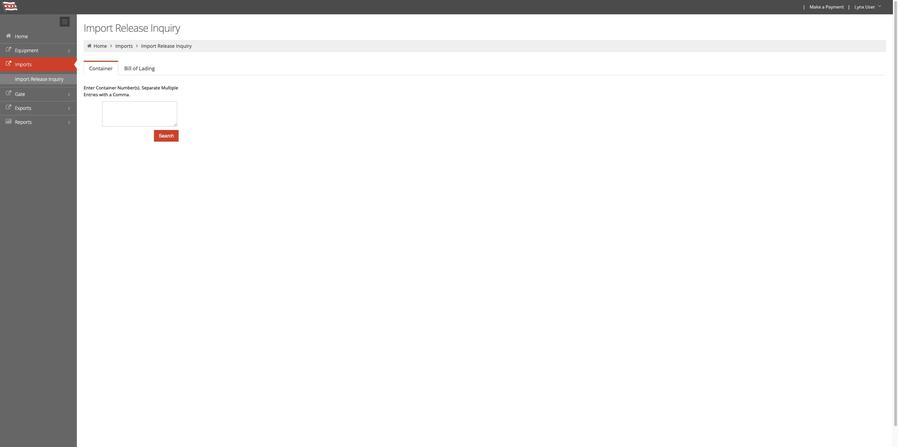 Task type: vqa. For each thing, say whether or not it's contained in the screenshot.
You
no



Task type: describe. For each thing, give the bounding box(es) containing it.
entries
[[84, 92, 98, 98]]

0 vertical spatial inquiry
[[151, 21, 180, 35]]

make a payment link
[[807, 0, 847, 14]]

2 horizontal spatial release
[[158, 43, 175, 49]]

gate link
[[0, 87, 77, 101]]

1 horizontal spatial release
[[115, 21, 148, 35]]

lading
[[139, 65, 155, 72]]

0 vertical spatial a
[[823, 4, 825, 10]]

import release inquiry for rightmost import release inquiry link
[[141, 43, 192, 49]]

lynx user
[[855, 4, 876, 10]]

external link image
[[5, 48, 12, 52]]

gate
[[15, 91, 25, 97]]

bill
[[124, 65, 132, 72]]

angle down image
[[877, 4, 884, 9]]

1 horizontal spatial imports link
[[115, 43, 133, 49]]

comma.
[[113, 92, 130, 98]]

0 horizontal spatial imports
[[15, 61, 32, 68]]

0 horizontal spatial home link
[[0, 29, 77, 43]]

import release inquiry for leftmost import release inquiry link
[[15, 76, 63, 82]]

container inside enter container number(s).  separate multiple entries with a comma.
[[96, 85, 116, 91]]

2 vertical spatial inquiry
[[49, 76, 63, 82]]

1 vertical spatial inquiry
[[176, 43, 192, 49]]

1 horizontal spatial home
[[94, 43, 107, 49]]

equipment link
[[0, 43, 77, 57]]

multiple
[[161, 85, 178, 91]]

reports
[[15, 119, 32, 125]]

import for rightmost import release inquiry link
[[141, 43, 156, 49]]

bar chart image
[[5, 119, 12, 124]]

container link
[[84, 62, 118, 75]]

1 horizontal spatial import release inquiry link
[[141, 43, 192, 49]]

of
[[133, 65, 138, 72]]

bill of lading link
[[119, 62, 160, 75]]



Task type: locate. For each thing, give the bounding box(es) containing it.
inquiry
[[151, 21, 180, 35], [176, 43, 192, 49], [49, 76, 63, 82]]

import release inquiry right angle right icon
[[141, 43, 192, 49]]

0 vertical spatial container
[[89, 65, 113, 72]]

external link image up bar chart icon
[[5, 105, 12, 110]]

release up angle right icon
[[115, 21, 148, 35]]

imports link left angle right icon
[[115, 43, 133, 49]]

None text field
[[102, 102, 177, 127]]

import
[[84, 21, 113, 35], [141, 43, 156, 49], [15, 76, 30, 82]]

2 vertical spatial release
[[31, 76, 47, 82]]

0 vertical spatial imports link
[[115, 43, 133, 49]]

reports link
[[0, 115, 77, 129]]

external link image inside imports link
[[5, 62, 12, 66]]

container up with on the left top of the page
[[96, 85, 116, 91]]

1 vertical spatial container
[[96, 85, 116, 91]]

container up enter
[[89, 65, 113, 72]]

home link up equipment
[[0, 29, 77, 43]]

imports down equipment
[[15, 61, 32, 68]]

import release inquiry up gate 'link'
[[15, 76, 63, 82]]

home image
[[86, 43, 92, 48]]

import for leftmost import release inquiry link
[[15, 76, 30, 82]]

imports left angle right icon
[[115, 43, 133, 49]]

imports link down equipment
[[0, 57, 77, 71]]

angle right image
[[134, 43, 140, 48]]

1 vertical spatial import
[[141, 43, 156, 49]]

exports
[[15, 105, 31, 111]]

payment
[[827, 4, 845, 10]]

1 vertical spatial external link image
[[5, 91, 12, 96]]

3 external link image from the top
[[5, 105, 12, 110]]

home right home icon
[[15, 33, 28, 40]]

1 horizontal spatial home link
[[94, 43, 107, 49]]

external link image for imports
[[5, 62, 12, 66]]

a right make
[[823, 4, 825, 10]]

1 vertical spatial imports
[[15, 61, 32, 68]]

2 | from the left
[[849, 4, 851, 10]]

0 vertical spatial import release inquiry link
[[141, 43, 192, 49]]

make
[[810, 4, 822, 10]]

home link right home image
[[94, 43, 107, 49]]

lynx
[[855, 4, 865, 10]]

exports link
[[0, 101, 77, 115]]

import up home image
[[84, 21, 113, 35]]

with
[[99, 92, 108, 98]]

home
[[15, 33, 28, 40], [94, 43, 107, 49]]

a right with on the left top of the page
[[109, 92, 112, 98]]

1 external link image from the top
[[5, 62, 12, 66]]

0 horizontal spatial release
[[31, 76, 47, 82]]

number(s).
[[118, 85, 141, 91]]

angle right image
[[108, 43, 114, 48]]

bill of lading
[[124, 65, 155, 72]]

import release inquiry up angle right icon
[[84, 21, 180, 35]]

import release inquiry link right angle right icon
[[141, 43, 192, 49]]

0 horizontal spatial home
[[15, 33, 28, 40]]

external link image inside "exports" link
[[5, 105, 12, 110]]

imports link
[[115, 43, 133, 49], [0, 57, 77, 71]]

lynx user link
[[852, 0, 886, 14]]

external link image inside gate 'link'
[[5, 91, 12, 96]]

1 | from the left
[[804, 4, 806, 10]]

release right angle right icon
[[158, 43, 175, 49]]

0 vertical spatial home
[[15, 33, 28, 40]]

1 vertical spatial a
[[109, 92, 112, 98]]

2 vertical spatial external link image
[[5, 105, 12, 110]]

release
[[115, 21, 148, 35], [158, 43, 175, 49], [31, 76, 47, 82]]

external link image
[[5, 62, 12, 66], [5, 91, 12, 96], [5, 105, 12, 110]]

0 vertical spatial external link image
[[5, 62, 12, 66]]

1 horizontal spatial a
[[823, 4, 825, 10]]

2 vertical spatial import release inquiry
[[15, 76, 63, 82]]

1 horizontal spatial import
[[84, 21, 113, 35]]

0 horizontal spatial import
[[15, 76, 30, 82]]

separate
[[142, 85, 160, 91]]

2 horizontal spatial import
[[141, 43, 156, 49]]

1 vertical spatial home
[[94, 43, 107, 49]]

home right home image
[[94, 43, 107, 49]]

0 horizontal spatial |
[[804, 4, 806, 10]]

container
[[89, 65, 113, 72], [96, 85, 116, 91]]

equipment
[[15, 47, 38, 54]]

home image
[[5, 33, 12, 38]]

1 vertical spatial import release inquiry link
[[0, 74, 77, 84]]

external link image for gate
[[5, 91, 12, 96]]

0 vertical spatial release
[[115, 21, 148, 35]]

0 horizontal spatial import release inquiry link
[[0, 74, 77, 84]]

external link image left the gate
[[5, 91, 12, 96]]

search button
[[154, 130, 179, 142]]

0 vertical spatial import
[[84, 21, 113, 35]]

1 horizontal spatial imports
[[115, 43, 133, 49]]

import release inquiry link
[[141, 43, 192, 49], [0, 74, 77, 84]]

1 vertical spatial import release inquiry
[[141, 43, 192, 49]]

imports
[[115, 43, 133, 49], [15, 61, 32, 68]]

import release inquiry link up gate 'link'
[[0, 74, 77, 84]]

home link
[[0, 29, 77, 43], [94, 43, 107, 49]]

external link image for exports
[[5, 105, 12, 110]]

| left lynx
[[849, 4, 851, 10]]

enter container number(s).  separate multiple entries with a comma.
[[84, 85, 178, 98]]

|
[[804, 4, 806, 10], [849, 4, 851, 10]]

external link image down external link image
[[5, 62, 12, 66]]

container inside 'link'
[[89, 65, 113, 72]]

2 vertical spatial import
[[15, 76, 30, 82]]

user
[[866, 4, 876, 10]]

a
[[823, 4, 825, 10], [109, 92, 112, 98]]

0 horizontal spatial a
[[109, 92, 112, 98]]

a inside enter container number(s).  separate multiple entries with a comma.
[[109, 92, 112, 98]]

import release inquiry
[[84, 21, 180, 35], [141, 43, 192, 49], [15, 76, 63, 82]]

1 vertical spatial imports link
[[0, 57, 77, 71]]

1 horizontal spatial |
[[849, 4, 851, 10]]

0 vertical spatial import release inquiry
[[84, 21, 180, 35]]

0 vertical spatial imports
[[115, 43, 133, 49]]

search
[[159, 133, 174, 139]]

| left make
[[804, 4, 806, 10]]

0 horizontal spatial imports link
[[0, 57, 77, 71]]

make a payment
[[810, 4, 845, 10]]

import right angle right icon
[[141, 43, 156, 49]]

1 vertical spatial release
[[158, 43, 175, 49]]

import up the gate
[[15, 76, 30, 82]]

enter
[[84, 85, 95, 91]]

release up gate 'link'
[[31, 76, 47, 82]]

2 external link image from the top
[[5, 91, 12, 96]]



